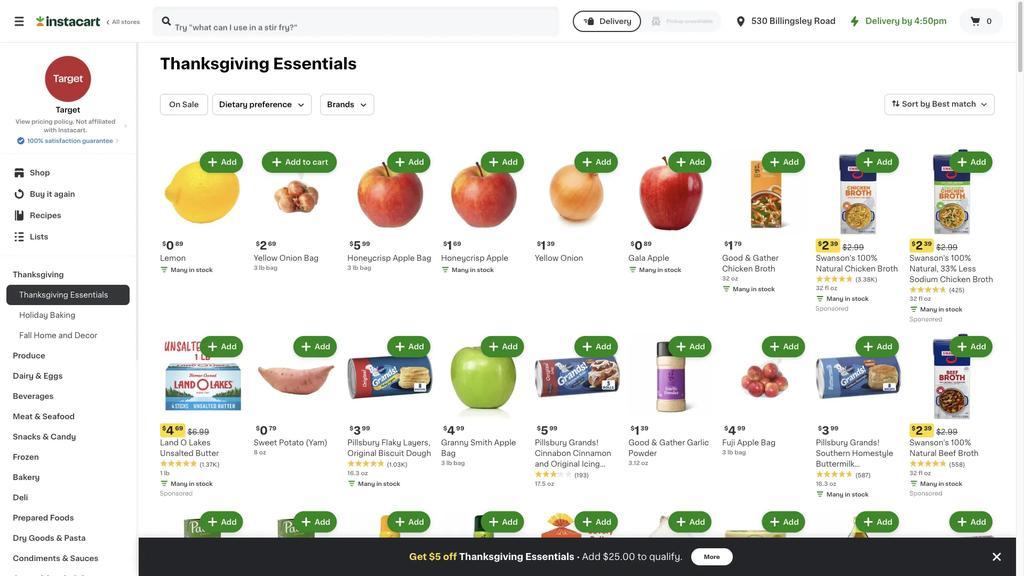 Task type: locate. For each thing, give the bounding box(es) containing it.
99 for pillsbury flaky layers, original biscuit dough
[[362, 425, 370, 431]]

bag
[[304, 254, 319, 262], [417, 254, 431, 262], [761, 439, 776, 447], [441, 450, 456, 457]]

100% inside $ 2 39 $2.99 swanson's 100% natural, 33% less sodium chicken broth
[[951, 254, 972, 262]]

100% inside button
[[27, 138, 43, 144]]

grands! inside pillsbury grands! southern homestyle buttermilk refrigerated biscuit dough
[[850, 439, 880, 447]]

0 horizontal spatial grands!
[[569, 439, 599, 447]]

dietary preference button
[[212, 94, 312, 115]]

fl down sodium
[[919, 296, 923, 302]]

chicken up (3.38k)
[[845, 265, 876, 272]]

2 vertical spatial 32 fl oz
[[910, 470, 931, 476]]

32 down $ 1 79
[[723, 275, 730, 281]]

0 vertical spatial essentials
[[273, 56, 357, 72]]

100% up beef in the bottom of the page
[[951, 439, 972, 447]]

$2.39 original price: $2.99 element for 33%
[[910, 239, 995, 253]]

69
[[268, 241, 276, 247], [453, 241, 461, 247], [175, 425, 183, 431]]

79 up good & gather chicken broth 32 oz
[[735, 241, 742, 247]]

16.3 oz down refrigerated
[[816, 481, 837, 487]]

many down swanson's 100% natural beef broth
[[921, 481, 938, 487]]

$ inside $ 2 69
[[256, 241, 260, 247]]

100% down "pricing"
[[27, 138, 43, 144]]

32 fl oz down swanson's 100% natural beef broth
[[910, 470, 931, 476]]

1 vertical spatial 16.3 oz
[[816, 481, 837, 487]]

bag for 4
[[735, 449, 746, 455]]

$ 4 99 for fuji
[[725, 425, 746, 436]]

view
[[16, 119, 30, 125]]

fall
[[19, 332, 32, 339]]

thanksgiving up thanksgiving essentials link
[[13, 271, 64, 279]]

road
[[814, 17, 836, 25]]

pillsbury up southern
[[816, 439, 848, 447]]

bakery link
[[6, 467, 130, 488]]

None search field
[[153, 6, 559, 36]]

biscuit inside pillsbury flaky layers, original biscuit dough
[[379, 450, 404, 457]]

2 grands! from the left
[[850, 439, 880, 447]]

swanson's inside $ 2 39 $2.99 swanson's 100% natural chicken broth
[[816, 254, 856, 262]]

broth inside swanson's 100% natural beef broth
[[959, 450, 979, 457]]

sodium
[[910, 276, 939, 283]]

& for meat & seafood
[[34, 413, 41, 420]]

treatment tracker modal dialog
[[139, 538, 1017, 576]]

89 up lemon
[[175, 241, 183, 247]]

gather inside good & gather garlic powder 3.12 oz
[[660, 439, 685, 447]]

& inside good & gather chicken broth 32 oz
[[745, 254, 751, 262]]

$ 1 39 for good & gather garlic powder
[[631, 425, 649, 436]]

32 down $ 2 39 $2.99 swanson's 100% natural chicken broth
[[816, 285, 824, 291]]

1 vertical spatial and
[[535, 460, 549, 468]]

bag inside fuji apple bag 3 lb bag
[[761, 439, 776, 447]]

99 up honeycrisp apple bag 3 lb bag
[[362, 241, 370, 247]]

essentials left "•"
[[526, 553, 575, 562]]

$ inside $ 2 39 $2.99 swanson's 100% natural, 33% less sodium chicken broth
[[912, 241, 916, 247]]

many in stock down (558)
[[921, 481, 963, 487]]

0 horizontal spatial biscuit
[[379, 450, 404, 457]]

good down $ 1 79
[[723, 254, 743, 262]]

onion inside "yellow onion bag 3 lb bag"
[[280, 254, 302, 262]]

apple inside honeycrisp apple bag 3 lb bag
[[393, 254, 415, 262]]

thanksgiving essentials link
[[6, 285, 130, 305]]

sponsored badge image for swanson's 100% natural chicken broth
[[816, 306, 849, 312]]

original inside pillsbury flaky layers, original biscuit dough
[[348, 450, 377, 457]]

oz inside good & gather chicken broth 32 oz
[[731, 275, 738, 281]]

2 inside $ 2 39 $2.99 swanson's 100% natural, 33% less sodium chicken broth
[[916, 240, 923, 251]]

swanson's up the natural,
[[910, 254, 950, 262]]

bag inside granny smith apple bag 3 lb bag
[[454, 460, 465, 466]]

1 up good & gather chicken broth 32 oz
[[729, 240, 733, 251]]

1
[[447, 240, 452, 251], [541, 240, 546, 251], [729, 240, 733, 251], [635, 425, 640, 436], [160, 470, 163, 476]]

2 for $ 2 39
[[916, 425, 923, 436]]

pricing
[[31, 119, 53, 125]]

0 horizontal spatial $ 0 89
[[162, 240, 183, 251]]

oz down powder on the bottom of page
[[642, 460, 649, 466]]

by for sort
[[921, 100, 931, 108]]

0
[[987, 18, 992, 25], [166, 240, 174, 251], [635, 240, 643, 251], [260, 425, 268, 436]]

by inside field
[[921, 100, 931, 108]]

cinnabon
[[535, 450, 571, 457]]

pillsbury up cinnabon
[[535, 439, 567, 447]]

2 horizontal spatial essentials
[[526, 553, 575, 562]]

1 $ 3 99 from the left
[[818, 425, 839, 436]]

69 for 4
[[175, 425, 183, 431]]

33%
[[941, 265, 957, 272]]

thanksgiving essentials
[[160, 56, 357, 72], [19, 291, 108, 299]]

essentials
[[273, 56, 357, 72], [70, 291, 108, 299], [526, 553, 575, 562]]

southern
[[816, 450, 851, 457]]

1 horizontal spatial natural
[[910, 450, 937, 457]]

0 horizontal spatial original
[[348, 450, 377, 457]]

and right home
[[58, 332, 72, 339]]

$ inside $ 0 79
[[256, 425, 260, 431]]

by left 4:50pm
[[902, 17, 913, 25]]

$ 5 99 up honeycrisp apple bag 3 lb bag
[[350, 240, 370, 251]]

grands! up homestyle
[[850, 439, 880, 447]]

0 vertical spatial to
[[303, 158, 311, 166]]

good for powder
[[629, 439, 650, 447]]

$ 1 39 for yellow onion
[[537, 240, 555, 251]]

5 up honeycrisp apple bag 3 lb bag
[[354, 240, 361, 251]]

$2.39 original price: $2.99 element up (3.38k)
[[816, 239, 901, 253]]

chicken down $ 1 79
[[723, 265, 753, 272]]

many in stock down (3.38k)
[[827, 296, 869, 302]]

buttermilk
[[816, 460, 855, 468]]

3 inside granny smith apple bag 3 lb bag
[[441, 460, 445, 466]]

100% up less
[[951, 254, 972, 262]]

1 horizontal spatial biscuit
[[865, 471, 891, 479]]

oz right the 8
[[259, 449, 266, 455]]

snacks & candy
[[13, 433, 76, 441]]

1 vertical spatial $ 5 99
[[537, 425, 558, 436]]

16.3 oz for pillsbury grands! southern homestyle buttermilk refrigerated biscuit dough
[[816, 481, 837, 487]]

$ 5 99 for honeycrisp apple bag
[[350, 240, 370, 251]]

0 horizontal spatial $ 3 99
[[350, 425, 370, 436]]

gather for powder
[[660, 439, 685, 447]]

1 up yellow onion in the right top of the page
[[541, 240, 546, 251]]

(193)
[[575, 472, 589, 478]]

lb inside fuji apple bag 3 lb bag
[[728, 449, 733, 455]]

1 horizontal spatial thanksgiving essentials
[[160, 56, 357, 72]]

32 fl oz for swanson's 100% natural, 33% less sodium chicken broth
[[910, 296, 931, 302]]

1 horizontal spatial to
[[638, 553, 647, 562]]

yellow inside "yellow onion bag 3 lb bag"
[[254, 254, 278, 262]]

1 horizontal spatial $ 1 39
[[631, 425, 649, 436]]

flaky
[[382, 439, 401, 447]]

bag for 5
[[360, 265, 371, 271]]

delivery for delivery
[[600, 18, 632, 25]]

apple inside fuji apple bag 3 lb bag
[[737, 439, 759, 447]]

pillsbury inside pillsbury grands! cinnabon cinnamon and original icing cinnamon rolls
[[535, 439, 567, 447]]

many in stock down refrigerated
[[827, 491, 869, 497]]

delivery by 4:50pm
[[866, 17, 947, 25]]

16.3 for pillsbury grands! southern homestyle buttermilk refrigerated biscuit dough
[[816, 481, 828, 487]]

$ for yellow onion bag
[[256, 241, 260, 247]]

$ 0 89 for gala apple
[[631, 240, 652, 251]]

with
[[44, 127, 57, 133]]

1 horizontal spatial dough
[[816, 482, 841, 489]]

0 vertical spatial by
[[902, 17, 913, 25]]

16.3 down pillsbury flaky layers, original biscuit dough
[[348, 470, 360, 476]]

$ inside $ 2 39 $2.99 swanson's 100% natural chicken broth
[[818, 241, 822, 247]]

0 horizontal spatial $ 1 39
[[537, 240, 555, 251]]

add inside button
[[285, 158, 301, 166]]

$ 3 99 up southern
[[818, 425, 839, 436]]

1 horizontal spatial 5
[[541, 425, 549, 436]]

0 vertical spatial dough
[[406, 450, 431, 457]]

0 vertical spatial and
[[58, 332, 72, 339]]

$2.39 original price: $2.99 element up 33%
[[910, 239, 995, 253]]

$ inside "$ 1 69"
[[443, 241, 447, 247]]

1 horizontal spatial $ 4 99
[[725, 425, 746, 436]]

bag inside honeycrisp apple bag 3 lb bag
[[417, 254, 431, 262]]

natural inside swanson's 100% natural beef broth
[[910, 450, 937, 457]]

1 up powder on the bottom of page
[[635, 425, 640, 436]]

3 4 from the left
[[729, 425, 737, 436]]

1 vertical spatial biscuit
[[865, 471, 891, 479]]

fl for swanson's 100% natural beef broth
[[919, 470, 923, 476]]

0 horizontal spatial dough
[[406, 450, 431, 457]]

onion for yellow onion bag 3 lb bag
[[280, 254, 302, 262]]

0 horizontal spatial 89
[[175, 241, 183, 247]]

$ 4 99 up granny
[[443, 425, 465, 436]]

smith
[[471, 439, 493, 447]]

39 inside $ 2 39 $2.99 swanson's 100% natural, 33% less sodium chicken broth
[[924, 241, 932, 247]]

16.3 oz down pillsbury flaky layers, original biscuit dough
[[348, 470, 368, 476]]

product group
[[160, 149, 245, 276], [254, 149, 339, 272], [348, 149, 433, 272], [441, 149, 526, 276], [535, 149, 620, 263], [629, 149, 714, 276], [723, 149, 808, 295], [816, 149, 901, 315], [910, 149, 995, 326], [160, 334, 245, 500], [254, 334, 339, 457], [348, 334, 433, 490], [441, 334, 526, 467], [535, 334, 620, 488], [629, 334, 714, 467], [723, 334, 808, 457], [816, 334, 901, 501], [910, 334, 995, 500], [160, 509, 245, 576], [254, 509, 339, 576], [348, 509, 433, 576], [441, 509, 526, 576], [535, 509, 620, 576], [629, 509, 714, 576], [723, 509, 808, 576], [816, 509, 901, 576], [910, 509, 995, 576]]

onion for yellow onion
[[561, 254, 583, 262]]

0 horizontal spatial 4
[[166, 425, 174, 436]]

$ 1 79
[[725, 240, 742, 251]]

dry goods & pasta
[[13, 535, 86, 542]]

$ 1 39 up powder on the bottom of page
[[631, 425, 649, 436]]

& for snacks & candy
[[43, 433, 49, 441]]

instacart.
[[58, 127, 87, 133]]

69 inside $ 2 69
[[268, 241, 276, 247]]

1 horizontal spatial pillsbury
[[535, 439, 567, 447]]

0 horizontal spatial honeycrisp
[[348, 254, 391, 262]]

chicken inside $ 2 39 $2.99 swanson's 100% natural, 33% less sodium chicken broth
[[940, 276, 971, 283]]

$ for lemon
[[162, 241, 166, 247]]

2 $ 3 99 from the left
[[350, 425, 370, 436]]

grands! inside pillsbury grands! cinnabon cinnamon and original icing cinnamon rolls
[[569, 439, 599, 447]]

89
[[175, 241, 183, 247], [644, 241, 652, 247]]

recipes
[[30, 212, 61, 219]]

4
[[166, 425, 174, 436], [447, 425, 455, 436], [729, 425, 737, 436]]

good inside good & gather chicken broth 32 oz
[[723, 254, 743, 262]]

frozen
[[13, 454, 39, 461]]

beverages link
[[6, 386, 130, 407]]

$2.39 original price: $2.99 element for chicken
[[816, 239, 901, 253]]

530 billingsley road
[[752, 17, 836, 25]]

69 inside "$ 1 69"
[[453, 241, 461, 247]]

2 4 from the left
[[447, 425, 455, 436]]

gather
[[753, 254, 779, 262], [660, 439, 685, 447]]

dough down layers,
[[406, 450, 431, 457]]

0 vertical spatial biscuit
[[379, 450, 404, 457]]

1 horizontal spatial $ 0 89
[[631, 240, 652, 251]]

delivery inside button
[[600, 18, 632, 25]]

1 vertical spatial to
[[638, 553, 647, 562]]

oz inside good & gather garlic powder 3.12 oz
[[642, 460, 649, 466]]

lb for 5
[[353, 265, 358, 271]]

32 fl oz down $ 2 39 $2.99 swanson's 100% natural chicken broth
[[816, 285, 838, 291]]

1 horizontal spatial by
[[921, 100, 931, 108]]

good & gather garlic powder 3.12 oz
[[629, 439, 709, 466]]

1 horizontal spatial good
[[723, 254, 743, 262]]

32
[[723, 275, 730, 281], [816, 285, 824, 291], [910, 296, 918, 302], [910, 470, 918, 476]]

1 vertical spatial dough
[[816, 482, 841, 489]]

1 horizontal spatial 69
[[268, 241, 276, 247]]

$ 0 89 up gala
[[631, 240, 652, 251]]

1 horizontal spatial onion
[[561, 254, 583, 262]]

1 horizontal spatial original
[[551, 460, 580, 468]]

lb inside "yellow onion bag 3 lb bag"
[[259, 265, 265, 271]]

view pricing policy. not affiliated with instacart. link
[[9, 117, 128, 134]]

(558)
[[949, 461, 966, 467]]

satisfaction
[[45, 138, 81, 144]]

apple for honeycrisp apple
[[487, 254, 509, 262]]

bag inside honeycrisp apple bag 3 lb bag
[[360, 265, 371, 271]]

to right $25.00
[[638, 553, 647, 562]]

$ for honeycrisp apple bag
[[350, 241, 354, 247]]

1 onion from the left
[[280, 254, 302, 262]]

broth inside $ 2 39 $2.99 swanson's 100% natural, 33% less sodium chicken broth
[[973, 276, 994, 283]]

79 inside $ 0 79
[[269, 425, 276, 431]]

sauces
[[70, 555, 98, 562]]

2 pillsbury from the left
[[816, 439, 848, 447]]

0 vertical spatial natural
[[816, 265, 843, 272]]

1 vertical spatial good
[[629, 439, 650, 447]]

0 horizontal spatial by
[[902, 17, 913, 25]]

1 horizontal spatial $ 5 99
[[537, 425, 558, 436]]

2 honeycrisp from the left
[[348, 254, 391, 262]]

pillsbury left the flaky
[[348, 439, 380, 447]]

1 vertical spatial 32 fl oz
[[910, 296, 931, 302]]

thanksgiving essentials up baking at the bottom of the page
[[19, 291, 108, 299]]

$ 3 99
[[818, 425, 839, 436], [350, 425, 370, 436]]

3 pillsbury from the left
[[348, 439, 380, 447]]

decor
[[74, 332, 97, 339]]

good up powder on the bottom of page
[[629, 439, 650, 447]]

0 horizontal spatial and
[[58, 332, 72, 339]]

0 vertical spatial gather
[[753, 254, 779, 262]]

many down gala apple
[[639, 267, 656, 273]]

16.3 down refrigerated
[[816, 481, 828, 487]]

honeycrisp inside honeycrisp apple bag 3 lb bag
[[348, 254, 391, 262]]

$ for honeycrisp apple
[[443, 241, 447, 247]]

2 horizontal spatial chicken
[[940, 276, 971, 283]]

target
[[56, 106, 80, 114]]

69 up "yellow onion bag 3 lb bag"
[[268, 241, 276, 247]]

oz inside sweet potato (yam) 8 oz
[[259, 449, 266, 455]]

thanksgiving
[[160, 56, 270, 72], [13, 271, 64, 279], [19, 291, 68, 299], [459, 553, 524, 562]]

many down good & gather chicken broth 32 oz
[[733, 286, 750, 292]]

apple for fuji apple bag 3 lb bag
[[737, 439, 759, 447]]

2 vertical spatial essentials
[[526, 553, 575, 562]]

1 horizontal spatial 16.3
[[816, 481, 828, 487]]

dairy & eggs link
[[6, 366, 130, 386]]

thanksgiving essentials up dietary preference
[[160, 56, 357, 72]]

swanson's down $ 2 39
[[910, 439, 950, 447]]

0 horizontal spatial $ 5 99
[[350, 240, 370, 251]]

$ inside $ 1 79
[[725, 241, 729, 247]]

1 vertical spatial by
[[921, 100, 931, 108]]

gather inside good & gather chicken broth 32 oz
[[753, 254, 779, 262]]

lb for 2
[[259, 265, 265, 271]]

0 horizontal spatial to
[[303, 158, 311, 166]]

1 horizontal spatial yellow
[[535, 254, 559, 262]]

1 horizontal spatial gather
[[753, 254, 779, 262]]

qualify.
[[649, 553, 683, 562]]

chicken up (425)
[[940, 276, 971, 283]]

fuji apple bag 3 lb bag
[[723, 439, 776, 455]]

99 up fuji apple bag 3 lb bag
[[738, 425, 746, 431]]

99
[[362, 241, 370, 247], [456, 425, 465, 431], [550, 425, 558, 431], [738, 425, 746, 431], [831, 425, 839, 431], [362, 425, 370, 431]]

onion
[[280, 254, 302, 262], [561, 254, 583, 262]]

$2.99 up (3.38k)
[[843, 244, 864, 251]]

1 vertical spatial $ 1 39
[[631, 425, 649, 436]]

recipes link
[[6, 205, 130, 226]]

2 $ 4 99 from the left
[[725, 425, 746, 436]]

butter
[[196, 450, 219, 457]]

holiday
[[19, 312, 48, 319]]

0 horizontal spatial 5
[[354, 240, 361, 251]]

apple inside granny smith apple bag 3 lb bag
[[494, 439, 516, 447]]

2 89 from the left
[[644, 241, 652, 247]]

$ inside $ 2 39
[[912, 425, 916, 431]]

$ 4 99 up fuji
[[725, 425, 746, 436]]

$ 0 89 up lemon
[[162, 240, 183, 251]]

0 vertical spatial 5
[[354, 240, 361, 251]]

32 fl oz
[[816, 285, 838, 291], [910, 296, 931, 302], [910, 470, 931, 476]]

yellow onion bag 3 lb bag
[[254, 254, 319, 271]]

1 vertical spatial thanksgiving essentials
[[19, 291, 108, 299]]

1 vertical spatial natural
[[910, 450, 937, 457]]

0 horizontal spatial $ 4 99
[[443, 425, 465, 436]]

0 vertical spatial original
[[348, 450, 377, 457]]

4 up fuji
[[729, 425, 737, 436]]

dairy
[[13, 372, 34, 380]]

pillsbury for pillsbury grands! southern homestyle buttermilk refrigerated biscuit dough
[[816, 439, 848, 447]]

99 for pillsbury grands! southern homestyle buttermilk refrigerated biscuit dough
[[831, 425, 839, 431]]

$2.39 original price: $2.99 element
[[816, 239, 901, 253], [910, 239, 995, 253], [910, 424, 995, 437]]

grands! up icing
[[569, 439, 599, 447]]

4 up granny
[[447, 425, 455, 436]]

★★★★★
[[816, 275, 854, 283], [816, 275, 854, 283], [910, 286, 947, 293], [910, 286, 947, 293], [160, 460, 197, 467], [160, 460, 197, 467], [348, 460, 385, 467], [348, 460, 385, 467], [910, 460, 947, 467], [910, 460, 947, 467], [535, 471, 572, 478], [535, 471, 572, 478], [816, 471, 854, 478], [816, 471, 854, 478]]

biscuit down the flaky
[[379, 450, 404, 457]]

$2.99 inside $ 2 39 $2.99 swanson's 100% natural chicken broth
[[843, 244, 864, 251]]

0 horizontal spatial yellow
[[254, 254, 278, 262]]

79 inside $ 1 79
[[735, 241, 742, 247]]

$2.99 up 33%
[[937, 244, 958, 251]]

essentials down thanksgiving 'link'
[[70, 291, 108, 299]]

sponsored badge image for land o lakes unsalted butter
[[160, 491, 192, 497]]

instacart logo image
[[36, 15, 100, 28]]

1 up the honeycrisp apple in the top of the page
[[447, 240, 452, 251]]

0 vertical spatial 16.3
[[348, 470, 360, 476]]

grands! for 5
[[569, 439, 599, 447]]

4 up 'land'
[[166, 425, 174, 436]]

1 for yellow onion
[[541, 240, 546, 251]]

0 horizontal spatial pillsbury
[[348, 439, 380, 447]]

0 horizontal spatial 16.3
[[348, 470, 360, 476]]

good inside good & gather garlic powder 3.12 oz
[[629, 439, 650, 447]]

sponsored badge image
[[816, 306, 849, 312], [910, 317, 942, 323], [160, 491, 192, 497], [910, 491, 942, 497]]

2 vertical spatial fl
[[919, 470, 923, 476]]

0 horizontal spatial chicken
[[723, 265, 753, 272]]

89 for lemon
[[175, 241, 183, 247]]

0 horizontal spatial 69
[[175, 425, 183, 431]]

lemon
[[160, 254, 186, 262]]

apple
[[487, 254, 509, 262], [393, 254, 415, 262], [648, 254, 670, 262], [494, 439, 516, 447], [737, 439, 759, 447]]

natural inside $ 2 39 $2.99 swanson's 100% natural chicken broth
[[816, 265, 843, 272]]

1 grands! from the left
[[569, 439, 599, 447]]

39 inside $ 2 39 $2.99 swanson's 100% natural chicken broth
[[831, 241, 839, 247]]

all
[[112, 19, 120, 25]]

gala
[[629, 254, 646, 262]]

1 pillsbury from the left
[[535, 439, 567, 447]]

essentials up brands
[[273, 56, 357, 72]]

5 up cinnabon
[[541, 425, 549, 436]]

yellow for yellow onion bag 3 lb bag
[[254, 254, 278, 262]]

2 horizontal spatial 69
[[453, 241, 461, 247]]

cart
[[313, 158, 328, 166]]

0 horizontal spatial natural
[[816, 265, 843, 272]]

69 up the honeycrisp apple in the top of the page
[[453, 241, 461, 247]]

1 vertical spatial fl
[[919, 296, 923, 302]]

1 horizontal spatial 4
[[447, 425, 455, 436]]

potato
[[279, 439, 304, 447]]

0 for lemon
[[166, 240, 174, 251]]

meat & seafood
[[13, 413, 75, 420]]

32 down sodium
[[910, 296, 918, 302]]

1 honeycrisp from the left
[[441, 254, 485, 262]]

69 up o
[[175, 425, 183, 431]]

& inside good & gather garlic powder 3.12 oz
[[652, 439, 658, 447]]

off
[[443, 553, 457, 562]]

$2.99 inside $ 2 39 $2.99 swanson's 100% natural, 33% less sodium chicken broth
[[937, 244, 958, 251]]

1 horizontal spatial honeycrisp
[[441, 254, 485, 262]]

and down cinnabon
[[535, 460, 549, 468]]

1 $ 0 89 from the left
[[162, 240, 183, 251]]

land
[[160, 439, 179, 447]]

2 horizontal spatial pillsbury
[[816, 439, 848, 447]]

in
[[189, 267, 195, 273], [470, 267, 476, 273], [658, 267, 663, 273], [752, 286, 757, 292], [845, 296, 851, 302], [939, 307, 944, 313], [189, 481, 195, 487], [377, 481, 382, 487], [939, 481, 944, 487], [845, 491, 851, 497]]

$ 4 99 for granny
[[443, 425, 465, 436]]

$ for pillsbury flaky layers, original biscuit dough
[[350, 425, 354, 431]]

2 onion from the left
[[561, 254, 583, 262]]

1 horizontal spatial and
[[535, 460, 549, 468]]

89 up gala apple
[[644, 241, 652, 247]]

1 horizontal spatial $ 3 99
[[818, 425, 839, 436]]

1 vertical spatial 5
[[541, 425, 549, 436]]

$ 4 99
[[443, 425, 465, 436], [725, 425, 746, 436]]

100% up (3.38k)
[[858, 254, 878, 262]]

1 vertical spatial gather
[[660, 439, 685, 447]]

by right sort
[[921, 100, 931, 108]]

(3.38k)
[[856, 277, 878, 283]]

2 horizontal spatial 4
[[729, 425, 737, 436]]

1 horizontal spatial 89
[[644, 241, 652, 247]]

delivery for delivery by 4:50pm
[[866, 17, 900, 25]]

$ inside "$ 4 69"
[[162, 425, 166, 431]]

2 inside $ 2 39 $2.99 swanson's 100% natural chicken broth
[[822, 240, 830, 251]]

lb inside honeycrisp apple bag 3 lb bag
[[353, 265, 358, 271]]

pillsbury inside pillsbury grands! southern homestyle buttermilk refrigerated biscuit dough
[[816, 439, 848, 447]]

$ 2 39
[[912, 425, 932, 436]]

biscuit
[[379, 450, 404, 457], [865, 471, 891, 479]]

0 vertical spatial thanksgiving essentials
[[160, 56, 357, 72]]

2 $ 0 89 from the left
[[631, 240, 652, 251]]

0 vertical spatial fl
[[825, 285, 829, 291]]

1 horizontal spatial chicken
[[845, 265, 876, 272]]

$5
[[429, 553, 441, 562]]

o
[[181, 439, 187, 447]]

0 vertical spatial $ 1 39
[[537, 240, 555, 251]]

swanson's for natural,
[[910, 254, 950, 262]]

4 for granny smith apple bag
[[447, 425, 455, 436]]

$ 5 99
[[350, 240, 370, 251], [537, 425, 558, 436]]

32 fl oz for swanson's 100% natural beef broth
[[910, 470, 931, 476]]

honeycrisp for honeycrisp apple
[[441, 254, 485, 262]]

0 horizontal spatial 16.3 oz
[[348, 470, 368, 476]]

69 inside "$ 4 69"
[[175, 425, 183, 431]]

0 horizontal spatial essentials
[[70, 291, 108, 299]]

bag for 4
[[761, 439, 776, 447]]

0 vertical spatial 16.3 oz
[[348, 470, 368, 476]]

1 yellow from the left
[[254, 254, 278, 262]]

swanson's up (3.38k)
[[816, 254, 856, 262]]

pillsbury inside pillsbury flaky layers, original biscuit dough
[[348, 439, 380, 447]]

0 horizontal spatial onion
[[280, 254, 302, 262]]

bag inside "yellow onion bag 3 lb bag"
[[266, 265, 278, 271]]

bag inside "yellow onion bag 3 lb bag"
[[304, 254, 319, 262]]

$4.69 original price: $6.99 element
[[160, 424, 245, 437]]

$2.39 original price: $2.99 element up swanson's 100% natural beef broth
[[910, 424, 995, 437]]

1 89 from the left
[[175, 241, 183, 247]]

0 vertical spatial 79
[[735, 241, 742, 247]]

0 horizontal spatial good
[[629, 439, 650, 447]]

cinnamon up 17.5 oz
[[535, 471, 573, 479]]

32 fl oz for swanson's 100% natural chicken broth
[[816, 285, 838, 291]]

99 up cinnabon
[[550, 425, 558, 431]]

1 vertical spatial 79
[[269, 425, 276, 431]]

1 horizontal spatial grands!
[[850, 439, 880, 447]]

1 horizontal spatial delivery
[[866, 17, 900, 25]]

get $5 off thanksgiving essentials • add $25.00 to qualify.
[[409, 553, 683, 562]]

baking
[[50, 312, 75, 319]]

fl down $ 2 39 $2.99 swanson's 100% natural chicken broth
[[825, 285, 829, 291]]

2 yellow from the left
[[535, 254, 559, 262]]

$ 1 39 up yellow onion in the right top of the page
[[537, 240, 555, 251]]

99 up southern
[[831, 425, 839, 431]]

1 vertical spatial original
[[551, 460, 580, 468]]

bag inside fuji apple bag 3 lb bag
[[735, 449, 746, 455]]

0 vertical spatial 32 fl oz
[[816, 285, 838, 291]]

chicken inside $ 2 39 $2.99 swanson's 100% natural chicken broth
[[845, 265, 876, 272]]

essentials inside "treatment tracker modal" dialog
[[526, 553, 575, 562]]

1 $ 4 99 from the left
[[443, 425, 465, 436]]

best
[[932, 100, 950, 108]]

many in stock down (425)
[[921, 307, 963, 313]]

thanksgiving essentials main content
[[139, 43, 1017, 576]]

swanson's inside $ 2 39 $2.99 swanson's 100% natural, 33% less sodium chicken broth
[[910, 254, 950, 262]]

$ 5 99 up cinnabon
[[537, 425, 558, 436]]



Task type: vqa. For each thing, say whether or not it's contained in the screenshot.


Task type: describe. For each thing, give the bounding box(es) containing it.
delivery button
[[573, 11, 641, 32]]

gala apple
[[629, 254, 670, 262]]

$ for good & gather garlic powder
[[631, 425, 635, 431]]

1 vertical spatial essentials
[[70, 291, 108, 299]]

gather for broth
[[753, 254, 779, 262]]

100% satisfaction guarantee
[[27, 138, 113, 144]]

shop link
[[6, 162, 130, 184]]

100% satisfaction guarantee button
[[17, 134, 119, 145]]

seafood
[[42, 413, 75, 420]]

3 inside honeycrisp apple bag 3 lb bag
[[348, 265, 351, 271]]

yellow for yellow onion
[[535, 254, 559, 262]]

(425)
[[949, 287, 965, 293]]

many down pillsbury flaky layers, original biscuit dough
[[358, 481, 375, 487]]

rolls
[[575, 471, 594, 479]]

dry goods & pasta link
[[6, 528, 130, 549]]

thanksgiving up dietary
[[160, 56, 270, 72]]

candy
[[51, 433, 76, 441]]

pillsbury for pillsbury grands! cinnabon cinnamon and original icing cinnamon rolls
[[535, 439, 567, 447]]

$ for gala apple
[[631, 241, 635, 247]]

lb inside granny smith apple bag 3 lb bag
[[447, 460, 452, 466]]

3 inside fuji apple bag 3 lb bag
[[723, 449, 726, 455]]

$ for granny smith apple bag
[[443, 425, 447, 431]]

bag for 2
[[304, 254, 319, 262]]

natural,
[[910, 265, 939, 272]]

Best match Sort by field
[[885, 94, 995, 115]]

5 for honeycrisp apple bag
[[354, 240, 361, 251]]

apple for gala apple
[[648, 254, 670, 262]]

99 for honeycrisp apple bag
[[362, 241, 370, 247]]

bakery
[[13, 474, 40, 481]]

prepared foods
[[13, 514, 74, 522]]

sweet
[[254, 439, 277, 447]]

condiments & sauces
[[13, 555, 98, 562]]

0 horizontal spatial thanksgiving essentials
[[19, 291, 108, 299]]

$2.99 for chicken
[[843, 244, 864, 251]]

17.5 oz
[[535, 481, 554, 487]]

$ 0 89 for lemon
[[162, 240, 183, 251]]

16.3 oz for pillsbury flaky layers, original biscuit dough
[[348, 470, 368, 476]]

many down sodium
[[921, 307, 938, 313]]

pillsbury for pillsbury flaky layers, original biscuit dough
[[348, 439, 380, 447]]

0 inside button
[[987, 18, 992, 25]]

unsalted
[[160, 450, 194, 457]]

79 for 0
[[269, 425, 276, 431]]

homestyle
[[853, 450, 894, 457]]

1 for good & gather garlic powder
[[635, 425, 640, 436]]

biscuit inside pillsbury grands! southern homestyle buttermilk refrigerated biscuit dough
[[865, 471, 891, 479]]

& for good & gather chicken broth 32 oz
[[745, 254, 751, 262]]

99 for fuji apple bag
[[738, 425, 746, 431]]

fl for swanson's 100% natural, 33% less sodium chicken broth
[[919, 296, 923, 302]]

garlic
[[687, 439, 709, 447]]

refrigerated
[[816, 471, 863, 479]]

add to cart button
[[263, 153, 336, 172]]

many down the honeycrisp apple in the top of the page
[[452, 267, 469, 273]]

0 vertical spatial cinnamon
[[573, 450, 612, 457]]

apple for honeycrisp apple bag 3 lb bag
[[393, 254, 415, 262]]

beverages
[[13, 393, 54, 400]]

by for delivery
[[902, 17, 913, 25]]

$ for pillsbury grands! southern homestyle buttermilk refrigerated biscuit dough
[[818, 425, 822, 431]]

prepared foods link
[[6, 508, 130, 528]]

many in stock down good & gather chicken broth 32 oz
[[733, 286, 775, 292]]

$ for fuji apple bag
[[725, 425, 729, 431]]

32 for swanson's 100% natural, 33% less sodium chicken broth
[[910, 296, 918, 302]]

Search field
[[154, 7, 558, 35]]

buy it again
[[30, 190, 75, 198]]

0 for gala apple
[[635, 240, 643, 251]]

1 down unsalted
[[160, 470, 163, 476]]

4:50pm
[[915, 17, 947, 25]]

8
[[254, 449, 258, 455]]

deli
[[13, 494, 28, 502]]

3 inside "yellow onion bag 3 lb bag"
[[254, 265, 258, 271]]

(yam)
[[306, 439, 328, 447]]

broth inside $ 2 39 $2.99 swanson's 100% natural chicken broth
[[878, 265, 898, 272]]

oz down swanson's 100% natural beef broth
[[924, 470, 931, 476]]

69 for 1
[[453, 241, 461, 247]]

on sale button
[[160, 94, 208, 115]]

all stores link
[[36, 6, 141, 36]]

& for good & gather garlic powder 3.12 oz
[[652, 439, 658, 447]]

$ 2 39 $2.99 swanson's 100% natural chicken broth
[[816, 240, 898, 272]]

$ for pillsbury grands! cinnabon cinnamon and original icing cinnamon rolls
[[537, 425, 541, 431]]

99 for pillsbury grands! cinnabon cinnamon and original icing cinnamon rolls
[[550, 425, 558, 431]]

thanksgiving inside "treatment tracker modal" dialog
[[459, 553, 524, 562]]

chicken inside good & gather chicken broth 32 oz
[[723, 265, 753, 272]]

69 for 2
[[268, 241, 276, 247]]

& for condiments & sauces
[[62, 555, 68, 562]]

swanson's 100% natural beef broth
[[910, 439, 979, 457]]

dairy & eggs
[[13, 372, 63, 380]]

again
[[54, 190, 75, 198]]

sweet potato (yam) 8 oz
[[254, 439, 328, 455]]

$ 0 79
[[256, 425, 276, 436]]

bag for 2
[[266, 265, 278, 271]]

guarantee
[[82, 138, 113, 144]]

89 for gala apple
[[644, 241, 652, 247]]

holiday baking link
[[6, 305, 130, 326]]

target logo image
[[45, 55, 92, 102]]

more
[[704, 554, 720, 560]]

1 for honeycrisp apple
[[447, 240, 452, 251]]

produce
[[13, 352, 45, 360]]

dietary preference
[[219, 101, 292, 108]]

preference
[[250, 101, 292, 108]]

0 button
[[960, 9, 1004, 34]]

billingsley
[[770, 17, 812, 25]]

530
[[752, 17, 768, 25]]

buy
[[30, 190, 45, 198]]

pillsbury grands! cinnabon cinnamon and original icing cinnamon rolls
[[535, 439, 612, 479]]

79 for 1
[[735, 241, 742, 247]]

oz right 17.5 at the bottom of the page
[[547, 481, 554, 487]]

thanksgiving essentials inside main content
[[160, 56, 357, 72]]

$ 3 99 for pillsbury grands! southern homestyle buttermilk refrigerated biscuit dough
[[818, 425, 839, 436]]

swanson's inside swanson's 100% natural beef broth
[[910, 439, 950, 447]]

brands
[[327, 101, 354, 108]]

$ 1 69
[[443, 240, 461, 251]]

32 inside good & gather chicken broth 32 oz
[[723, 275, 730, 281]]

layers,
[[403, 439, 431, 447]]

99 for granny smith apple bag
[[456, 425, 465, 431]]

many down lemon
[[171, 267, 188, 273]]

(587)
[[856, 472, 871, 478]]

honeycrisp apple
[[441, 254, 509, 262]]

sale
[[182, 101, 199, 108]]

32 for swanson's 100% natural beef broth
[[910, 470, 918, 476]]

snacks
[[13, 433, 41, 441]]

1 vertical spatial cinnamon
[[535, 471, 573, 479]]

on
[[169, 101, 181, 108]]

thanksgiving inside 'link'
[[13, 271, 64, 279]]

dry
[[13, 535, 27, 542]]

$2.99 up swanson's 100% natural beef broth
[[937, 428, 958, 436]]

many in stock down gala apple
[[639, 267, 682, 273]]

many in stock down the honeycrisp apple in the top of the page
[[452, 267, 494, 273]]

sponsored badge image for swanson's 100% natural, 33% less sodium chicken broth
[[910, 317, 942, 323]]

many down $ 2 39 $2.99 swanson's 100% natural chicken broth
[[827, 296, 844, 302]]

1 for good & gather chicken broth
[[729, 240, 733, 251]]

lb for 4
[[728, 449, 733, 455]]

add inside "treatment tracker modal" dialog
[[582, 553, 601, 562]]

sponsored badge image for swanson's 100% natural beef broth
[[910, 491, 942, 497]]

foods
[[50, 514, 74, 522]]

good & gather chicken broth 32 oz
[[723, 254, 779, 281]]

good for broth
[[723, 254, 743, 262]]

meat
[[13, 413, 33, 420]]

oz down sodium
[[924, 296, 931, 302]]

dough inside pillsbury grands! southern homestyle buttermilk refrigerated biscuit dough
[[816, 482, 841, 489]]

original inside pillsbury grands! cinnabon cinnamon and original icing cinnamon rolls
[[551, 460, 580, 468]]

best match
[[932, 100, 977, 108]]

eggs
[[43, 372, 63, 380]]

oz down pillsbury flaky layers, original biscuit dough
[[361, 470, 368, 476]]

4 for fuji apple bag
[[729, 425, 737, 436]]

not
[[76, 119, 87, 125]]

2 for $ 2 69
[[260, 240, 267, 251]]

many down unsalted
[[171, 481, 188, 487]]

oz down refrigerated
[[830, 481, 837, 487]]

condiments
[[13, 555, 60, 562]]

target link
[[45, 55, 92, 115]]

2 for $ 2 39 $2.99 swanson's 100% natural chicken broth
[[822, 240, 830, 251]]

many in stock down (1.37k)
[[171, 481, 213, 487]]

frozen link
[[6, 447, 130, 467]]

view pricing policy. not affiliated with instacart.
[[16, 119, 115, 133]]

service type group
[[573, 11, 722, 32]]

sort by
[[902, 100, 931, 108]]

$ 3 99 for pillsbury flaky layers, original biscuit dough
[[350, 425, 370, 436]]

to inside button
[[303, 158, 311, 166]]

100% inside swanson's 100% natural beef broth
[[951, 439, 972, 447]]

broth inside good & gather chicken broth 32 oz
[[755, 265, 776, 272]]

it
[[47, 190, 52, 198]]

16.3 for pillsbury flaky layers, original biscuit dough
[[348, 470, 360, 476]]

$ for good & gather chicken broth
[[725, 241, 729, 247]]

grands! for 3
[[850, 439, 880, 447]]

bag for 5
[[417, 254, 431, 262]]

many in stock down lemon
[[171, 267, 213, 273]]

snacks & candy link
[[6, 427, 130, 447]]

1 4 from the left
[[166, 425, 174, 436]]

and inside pillsbury grands! cinnabon cinnamon and original icing cinnamon rolls
[[535, 460, 549, 468]]

1 horizontal spatial essentials
[[273, 56, 357, 72]]

many down refrigerated
[[827, 491, 844, 497]]

$ for yellow onion
[[537, 241, 541, 247]]

(1.03k)
[[387, 461, 408, 467]]

39 inside $ 2 39
[[924, 425, 932, 431]]

$ 4 69
[[162, 425, 183, 436]]

many in stock down (1.03k)
[[358, 481, 400, 487]]

100% inside $ 2 39 $2.99 swanson's 100% natural chicken broth
[[858, 254, 878, 262]]

to inside "treatment tracker modal" dialog
[[638, 553, 647, 562]]

pillsbury grands! southern homestyle buttermilk refrigerated biscuit dough
[[816, 439, 894, 489]]

5 for pillsbury grands! cinnabon cinnamon and original icing cinnamon rolls
[[541, 425, 549, 436]]

bag inside granny smith apple bag 3 lb bag
[[441, 450, 456, 457]]

32 for swanson's 100% natural chicken broth
[[816, 285, 824, 291]]

goods
[[29, 535, 54, 542]]

more button
[[691, 549, 733, 566]]

2 for $ 2 39 $2.99 swanson's 100% natural, 33% less sodium chicken broth
[[916, 240, 923, 251]]

$ for sweet potato (yam)
[[256, 425, 260, 431]]

& for dairy & eggs
[[35, 372, 42, 380]]

$ 5 99 for pillsbury grands! cinnabon cinnamon and original icing cinnamon rolls
[[537, 425, 558, 436]]

oz down $ 2 39 $2.99 swanson's 100% natural chicken broth
[[831, 285, 838, 291]]

swanson's for natural
[[816, 254, 856, 262]]

buy it again link
[[6, 184, 130, 205]]

0 for sweet potato (yam)
[[260, 425, 268, 436]]

on sale
[[169, 101, 199, 108]]

$2.99 for 33%
[[937, 244, 958, 251]]

granny
[[441, 439, 469, 447]]

thanksgiving up holiday baking
[[19, 291, 68, 299]]

dough inside pillsbury flaky layers, original biscuit dough
[[406, 450, 431, 457]]



